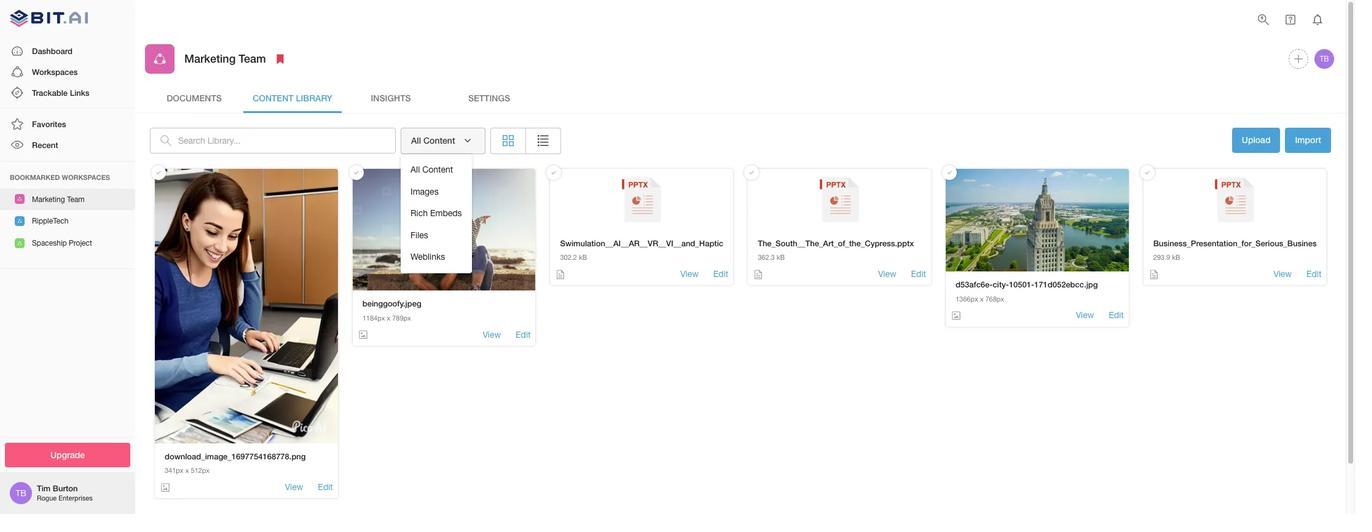 Task type: locate. For each thing, give the bounding box(es) containing it.
team up rippletech button at top left
[[67, 195, 85, 204]]

1 horizontal spatial tb
[[1320, 55, 1330, 63]]

trackable links button
[[0, 82, 135, 103]]

marketing team button
[[0, 188, 135, 210]]

insights
[[371, 93, 411, 103]]

marketing team
[[184, 52, 266, 65], [32, 195, 85, 204]]

10501-
[[1010, 280, 1035, 290]]

kb right the 362.3
[[777, 254, 785, 261]]

all content for 2nd all content button from the bottom of the page
[[411, 135, 455, 146]]

team left remove bookmark image
[[239, 52, 266, 65]]

content library
[[253, 93, 333, 103]]

import
[[1296, 135, 1322, 145]]

0 vertical spatial content
[[253, 93, 294, 103]]

upload button
[[1233, 128, 1281, 154], [1233, 128, 1281, 153]]

768px
[[986, 296, 1005, 303]]

rogue
[[37, 495, 57, 503]]

dashboard
[[32, 46, 73, 56]]

kb inside swimulation__ai__ar__vr__vi__and_haptic_feedback.pptx 302.2 kb
[[579, 254, 587, 261]]

settings link
[[440, 84, 539, 113]]

0 vertical spatial all
[[411, 135, 421, 146]]

x inside download_image_1697754168778.png 341px x 512px
[[185, 467, 189, 475]]

2 kb from the left
[[777, 254, 785, 261]]

x inside beinggoofy.jpeg 1184px x 789px
[[387, 315, 391, 322]]

marketing up rippletech
[[32, 195, 65, 204]]

rich embeds
[[411, 209, 462, 218]]

x
[[981, 296, 984, 303], [387, 315, 391, 322], [185, 467, 189, 475]]

edit link
[[714, 269, 729, 281], [912, 269, 927, 281], [1307, 269, 1322, 281], [1109, 310, 1124, 322], [516, 329, 531, 341], [318, 482, 333, 494]]

all content button up images button
[[401, 128, 486, 154]]

trackable links
[[32, 88, 89, 98]]

all down the insights link
[[411, 135, 421, 146]]

enterprises
[[59, 495, 93, 503]]

remove bookmark image
[[273, 52, 288, 66]]

content
[[253, 93, 294, 103], [424, 135, 455, 146], [423, 165, 453, 175]]

weblinks button
[[401, 247, 472, 269]]

2 vertical spatial content
[[423, 165, 453, 175]]

kb right the 293.9
[[1173, 254, 1181, 261]]

all content
[[411, 135, 455, 146], [411, 165, 453, 175]]

341px
[[165, 467, 184, 475]]

0 horizontal spatial marketing team
[[32, 195, 85, 204]]

edit for the_south__the_art_of_the_cypress.pptx
[[912, 269, 927, 279]]

view for download_image_1697754168778.png
[[285, 483, 303, 492]]

edit for business_presentation_for_serious_business.pptx
[[1307, 269, 1322, 279]]

x left 789px
[[387, 315, 391, 322]]

tab list containing documents
[[145, 84, 1337, 113]]

kb inside business_presentation_for_serious_business.pptx 293.9 kb
[[1173, 254, 1181, 261]]

edit
[[714, 269, 729, 279], [912, 269, 927, 279], [1307, 269, 1322, 279], [1109, 311, 1124, 321], [516, 330, 531, 340], [318, 483, 333, 492]]

2 horizontal spatial kb
[[1173, 254, 1181, 261]]

team inside marketing team button
[[67, 195, 85, 204]]

1 vertical spatial all content
[[411, 165, 453, 175]]

spaceship project
[[32, 239, 92, 248]]

789px
[[392, 315, 411, 322]]

1 kb from the left
[[579, 254, 587, 261]]

1 vertical spatial all content button
[[401, 159, 472, 181]]

kb for business_presentation_for_serious_business.pptx
[[1173, 254, 1181, 261]]

city-
[[993, 280, 1010, 290]]

Search Library... search field
[[178, 128, 396, 153]]

view for business_presentation_for_serious_business.pptx
[[1274, 269, 1292, 279]]

rich
[[411, 209, 428, 218]]

kb
[[579, 254, 587, 261], [777, 254, 785, 261], [1173, 254, 1181, 261]]

1 horizontal spatial team
[[239, 52, 266, 65]]

1 horizontal spatial x
[[387, 315, 391, 322]]

1 vertical spatial team
[[67, 195, 85, 204]]

1 vertical spatial marketing
[[32, 195, 65, 204]]

0 horizontal spatial x
[[185, 467, 189, 475]]

view for d53afc6e-city-10501-171d052ebcc.jpg
[[1077, 311, 1095, 321]]

1 horizontal spatial kb
[[777, 254, 785, 261]]

2 all content button from the top
[[401, 159, 472, 181]]

content inside content library link
[[253, 93, 294, 103]]

0 horizontal spatial kb
[[579, 254, 587, 261]]

files button
[[401, 225, 472, 247]]

x for beinggoofy.jpeg
[[387, 315, 391, 322]]

recent
[[32, 140, 58, 150]]

beinggoofy.jpeg
[[363, 299, 422, 309]]

swimulation__ai__ar__vr__vi__and_haptic_feedback.pptx
[[560, 238, 783, 248]]

all
[[411, 135, 421, 146], [411, 165, 420, 175]]

images button
[[401, 181, 472, 203]]

0 vertical spatial all content
[[411, 135, 455, 146]]

all content button
[[401, 128, 486, 154], [401, 159, 472, 181]]

team
[[239, 52, 266, 65], [67, 195, 85, 204]]

import button
[[1286, 128, 1332, 153]]

1366px
[[956, 296, 979, 303]]

rich embeds button
[[401, 203, 472, 225]]

edit for d53afc6e-city-10501-171d052ebcc.jpg
[[1109, 311, 1124, 321]]

edit link for d53afc6e-city-10501-171d052ebcc.jpg
[[1109, 310, 1124, 322]]

3 kb from the left
[[1173, 254, 1181, 261]]

1 horizontal spatial marketing
[[184, 52, 236, 65]]

weblinks
[[411, 252, 445, 262]]

0 vertical spatial x
[[981, 296, 984, 303]]

edit link for business_presentation_for_serious_business.pptx
[[1307, 269, 1322, 281]]

1 horizontal spatial marketing team
[[184, 52, 266, 65]]

embeds
[[430, 209, 462, 218]]

marketing
[[184, 52, 236, 65], [32, 195, 65, 204]]

all content button up the "images"
[[401, 159, 472, 181]]

2 horizontal spatial x
[[981, 296, 984, 303]]

x inside the d53afc6e-city-10501-171d052ebcc.jpg 1366px x 768px
[[981, 296, 984, 303]]

d53afc6e-city-10501-171d052ebcc.jpg 1366px x 768px
[[956, 280, 1098, 303]]

0 vertical spatial all content button
[[401, 128, 486, 154]]

documents link
[[145, 84, 243, 113]]

kb inside the_south__the_art_of_the_cypress.pptx 362.3 kb
[[777, 254, 785, 261]]

tab list
[[145, 84, 1337, 113]]

302.2
[[560, 254, 577, 261]]

d53afc6e city 10501 171d052ebcc.jpg image
[[946, 169, 1129, 272]]

0 horizontal spatial team
[[67, 195, 85, 204]]

view for the_south__the_art_of_the_cypress.pptx
[[879, 269, 897, 279]]

view
[[681, 269, 699, 279], [879, 269, 897, 279], [1274, 269, 1292, 279], [1077, 311, 1095, 321], [483, 330, 501, 340], [285, 483, 303, 492]]

view link for the_south__the_art_of_the_cypress.pptx
[[879, 269, 897, 281]]

kb right 302.2
[[579, 254, 587, 261]]

0 horizontal spatial marketing
[[32, 195, 65, 204]]

2 vertical spatial x
[[185, 467, 189, 475]]

0 vertical spatial marketing
[[184, 52, 236, 65]]

favorites button
[[0, 114, 135, 135]]

1 vertical spatial x
[[387, 315, 391, 322]]

group
[[490, 128, 561, 154]]

all up the "images"
[[411, 165, 420, 175]]

all content for 2nd all content button from the top of the page
[[411, 165, 453, 175]]

view link
[[681, 269, 699, 281], [879, 269, 897, 281], [1274, 269, 1292, 281], [1077, 310, 1095, 322], [483, 329, 501, 341], [285, 482, 303, 494]]

view link for beinggoofy.jpeg
[[483, 329, 501, 341]]

kb for swimulation__ai__ar__vr__vi__and_haptic_feedback.pptx
[[579, 254, 587, 261]]

dashboard button
[[0, 40, 135, 61]]

x right 341px
[[185, 467, 189, 475]]

tb inside tb button
[[1320, 55, 1330, 63]]

171d052ebcc.jpg
[[1035, 280, 1098, 290]]

marketing team down bookmarked workspaces
[[32, 195, 85, 204]]

0 vertical spatial tb
[[1320, 55, 1330, 63]]

1 vertical spatial all
[[411, 165, 420, 175]]

content library link
[[243, 84, 342, 113]]

insights link
[[342, 84, 440, 113]]

1 vertical spatial tb
[[15, 489, 26, 499]]

documents
[[167, 93, 222, 103]]

1 all content button from the top
[[401, 128, 486, 154]]

view for swimulation__ai__ar__vr__vi__and_haptic_feedback.pptx
[[681, 269, 699, 279]]

tb
[[1320, 55, 1330, 63], [15, 489, 26, 499]]

marketing up documents
[[184, 52, 236, 65]]

marketing team up documents
[[184, 52, 266, 65]]

links
[[70, 88, 89, 98]]

0 vertical spatial team
[[239, 52, 266, 65]]

1 vertical spatial marketing team
[[32, 195, 85, 204]]

x left 768px
[[981, 296, 984, 303]]

362.3
[[758, 254, 775, 261]]

512px
[[191, 467, 210, 475]]

all for 2nd all content button from the bottom of the page
[[411, 135, 421, 146]]



Task type: describe. For each thing, give the bounding box(es) containing it.
upgrade
[[50, 450, 85, 460]]

1 vertical spatial content
[[424, 135, 455, 146]]

burton
[[53, 484, 78, 494]]

download_image_1697754168778.png
[[165, 452, 306, 461]]

beinggoofy.jpeg image
[[353, 169, 536, 291]]

settings
[[468, 93, 510, 103]]

edit for download_image_1697754168778.png
[[318, 483, 333, 492]]

edit link for download_image_1697754168778.png
[[318, 482, 333, 494]]

the_south__the_art_of_the_cypress.pptx
[[758, 238, 914, 248]]

bookmarked
[[10, 173, 60, 181]]

tim
[[37, 484, 51, 494]]

view link for download_image_1697754168778.png
[[285, 482, 303, 494]]

beinggoofy.jpeg 1184px x 789px
[[363, 299, 422, 322]]

workspaces button
[[0, 61, 135, 82]]

business_presentation_for_serious_business.pptx
[[1154, 238, 1341, 248]]

tb button
[[1313, 47, 1337, 71]]

view link for swimulation__ai__ar__vr__vi__and_haptic_feedback.pptx
[[681, 269, 699, 281]]

download_image_1697754168778.png 341px x 512px
[[165, 452, 306, 475]]

download_image_1697754168778.png image
[[155, 169, 338, 444]]

bookmarked workspaces
[[10, 173, 110, 181]]

all for 2nd all content button from the top of the page
[[411, 165, 420, 175]]

favorites
[[32, 119, 66, 129]]

upload
[[1243, 135, 1271, 145]]

project
[[69, 239, 92, 248]]

swimulation__ai__ar__vr__vi__and_haptic_feedback.pptx 302.2 kb
[[560, 238, 783, 261]]

0 horizontal spatial tb
[[15, 489, 26, 499]]

x for download_image_1697754168778.png
[[185, 467, 189, 475]]

rippletech button
[[0, 210, 135, 232]]

marketing team inside button
[[32, 195, 85, 204]]

files
[[411, 230, 428, 240]]

edit link for the_south__the_art_of_the_cypress.pptx
[[912, 269, 927, 281]]

rippletech
[[32, 217, 68, 226]]

trackable
[[32, 88, 68, 98]]

library
[[296, 93, 333, 103]]

0 vertical spatial marketing team
[[184, 52, 266, 65]]

images
[[411, 187, 439, 197]]

workspaces
[[32, 67, 78, 77]]

tim burton rogue enterprises
[[37, 484, 93, 503]]

1184px
[[363, 315, 385, 322]]

recent button
[[0, 135, 135, 156]]

the_south__the_art_of_the_cypress.pptx 362.3 kb
[[758, 238, 914, 261]]

edit link for swimulation__ai__ar__vr__vi__and_haptic_feedback.pptx
[[714, 269, 729, 281]]

view link for business_presentation_for_serious_business.pptx
[[1274, 269, 1292, 281]]

293.9
[[1154, 254, 1171, 261]]

business_presentation_for_serious_business.pptx 293.9 kb
[[1154, 238, 1341, 261]]

workspaces
[[62, 173, 110, 181]]

upgrade button
[[5, 443, 130, 468]]

d53afc6e-
[[956, 280, 993, 290]]

edit link for beinggoofy.jpeg
[[516, 329, 531, 341]]

spaceship
[[32, 239, 67, 248]]

kb for the_south__the_art_of_the_cypress.pptx
[[777, 254, 785, 261]]

edit for swimulation__ai__ar__vr__vi__and_haptic_feedback.pptx
[[714, 269, 729, 279]]

edit for beinggoofy.jpeg
[[516, 330, 531, 340]]

view link for d53afc6e-city-10501-171d052ebcc.jpg
[[1077, 310, 1095, 322]]

spaceship project button
[[0, 232, 135, 254]]

marketing inside button
[[32, 195, 65, 204]]

view for beinggoofy.jpeg
[[483, 330, 501, 340]]



Task type: vqa. For each thing, say whether or not it's contained in the screenshot.


